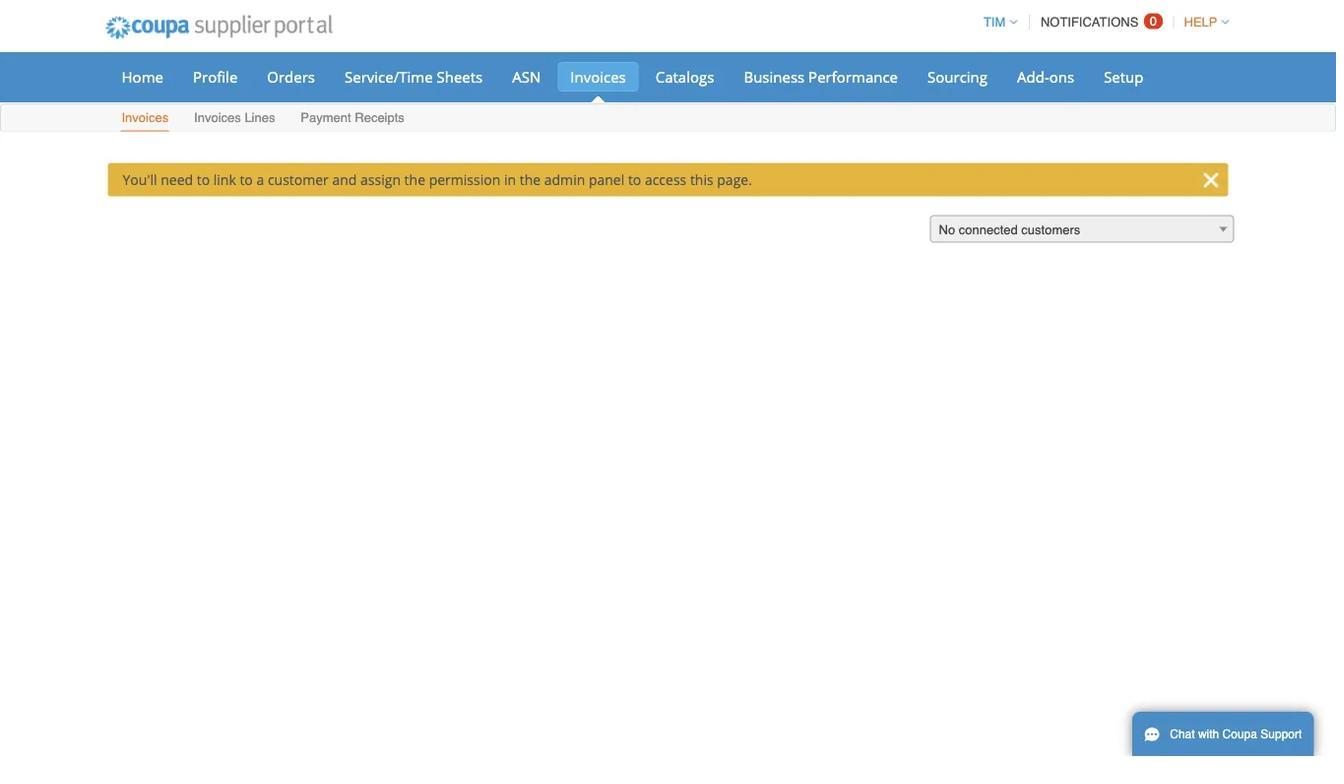 Task type: vqa. For each thing, say whether or not it's contained in the screenshot.
middle Risk
no



Task type: locate. For each thing, give the bounding box(es) containing it.
home
[[122, 67, 164, 87]]

you'll
[[123, 170, 157, 189]]

invoices lines
[[194, 110, 275, 125]]

invoices link
[[558, 62, 639, 92], [121, 106, 170, 132]]

to left a
[[240, 170, 253, 189]]

1 horizontal spatial to
[[240, 170, 253, 189]]

tim link
[[975, 15, 1018, 30]]

2 to from the left
[[240, 170, 253, 189]]

sourcing
[[928, 67, 988, 87]]

add-
[[1018, 67, 1050, 87]]

service/time sheets
[[345, 67, 483, 87]]

to
[[197, 170, 210, 189], [240, 170, 253, 189], [628, 170, 642, 189]]

1 horizontal spatial the
[[520, 170, 541, 189]]

sourcing link
[[915, 62, 1001, 92]]

invoices
[[571, 67, 626, 87], [122, 110, 169, 125], [194, 110, 241, 125]]

link
[[214, 170, 236, 189]]

you'll need to link to a customer and assign the permission in the admin panel to access this page.
[[123, 170, 753, 189]]

support
[[1261, 728, 1303, 742]]

setup link
[[1092, 62, 1157, 92]]

1 the from the left
[[405, 170, 426, 189]]

invoices down "profile" link
[[194, 110, 241, 125]]

this
[[691, 170, 714, 189]]

2 the from the left
[[520, 170, 541, 189]]

connected
[[959, 223, 1018, 237]]

business performance
[[744, 67, 899, 87]]

admin
[[545, 170, 585, 189]]

0 vertical spatial invoices link
[[558, 62, 639, 92]]

invoices down home link
[[122, 110, 169, 125]]

no connected customers
[[939, 223, 1081, 237]]

to left link
[[197, 170, 210, 189]]

chat with coupa support
[[1171, 728, 1303, 742]]

navigation
[[975, 3, 1230, 41]]

to right panel
[[628, 170, 642, 189]]

payment receipts
[[301, 110, 405, 125]]

2 horizontal spatial to
[[628, 170, 642, 189]]

0 horizontal spatial the
[[405, 170, 426, 189]]

navigation containing notifications 0
[[975, 3, 1230, 41]]

panel
[[589, 170, 625, 189]]

page.
[[718, 170, 753, 189]]

No connected customers text field
[[932, 216, 1234, 244]]

and
[[332, 170, 357, 189]]

the right in
[[520, 170, 541, 189]]

permission
[[429, 170, 501, 189]]

invoices link down home link
[[121, 106, 170, 132]]

add-ons
[[1018, 67, 1075, 87]]

invoices link right asn link
[[558, 62, 639, 92]]

the right assign
[[405, 170, 426, 189]]

invoices right asn
[[571, 67, 626, 87]]

1 vertical spatial invoices link
[[121, 106, 170, 132]]

notifications
[[1041, 15, 1139, 30]]

the
[[405, 170, 426, 189], [520, 170, 541, 189]]

ons
[[1050, 67, 1075, 87]]

chat
[[1171, 728, 1196, 742]]

a
[[257, 170, 264, 189]]

2 horizontal spatial invoices
[[571, 67, 626, 87]]

receipts
[[355, 110, 405, 125]]

orders link
[[254, 62, 328, 92]]

1 horizontal spatial invoices link
[[558, 62, 639, 92]]

0 horizontal spatial to
[[197, 170, 210, 189]]



Task type: describe. For each thing, give the bounding box(es) containing it.
asn
[[513, 67, 541, 87]]

3 to from the left
[[628, 170, 642, 189]]

lines
[[245, 110, 275, 125]]

need
[[161, 170, 193, 189]]

service/time sheets link
[[332, 62, 496, 92]]

coupa
[[1223, 728, 1258, 742]]

asn link
[[500, 62, 554, 92]]

with
[[1199, 728, 1220, 742]]

sheets
[[437, 67, 483, 87]]

help
[[1185, 15, 1218, 30]]

business performance link
[[731, 62, 911, 92]]

tim
[[984, 15, 1006, 30]]

payment
[[301, 110, 351, 125]]

coupa supplier portal image
[[92, 3, 346, 52]]

home link
[[109, 62, 176, 92]]

no
[[939, 223, 956, 237]]

catalogs link
[[643, 62, 727, 92]]

1 horizontal spatial invoices
[[194, 110, 241, 125]]

notifications 0
[[1041, 14, 1158, 30]]

profile link
[[180, 62, 251, 92]]

in
[[504, 170, 516, 189]]

orders
[[267, 67, 315, 87]]

profile
[[193, 67, 238, 87]]

No connected customers field
[[931, 215, 1235, 244]]

help link
[[1176, 15, 1230, 30]]

0
[[1151, 14, 1158, 29]]

invoices lines link
[[193, 106, 276, 132]]

0 horizontal spatial invoices
[[122, 110, 169, 125]]

business
[[744, 67, 805, 87]]

customer
[[268, 170, 329, 189]]

catalogs
[[656, 67, 715, 87]]

service/time
[[345, 67, 433, 87]]

performance
[[809, 67, 899, 87]]

setup
[[1105, 67, 1144, 87]]

0 horizontal spatial invoices link
[[121, 106, 170, 132]]

add-ons link
[[1005, 62, 1088, 92]]

1 to from the left
[[197, 170, 210, 189]]

access
[[645, 170, 687, 189]]

payment receipts link
[[300, 106, 406, 132]]

chat with coupa support button
[[1133, 712, 1315, 758]]

customers
[[1022, 223, 1081, 237]]

assign
[[361, 170, 401, 189]]



